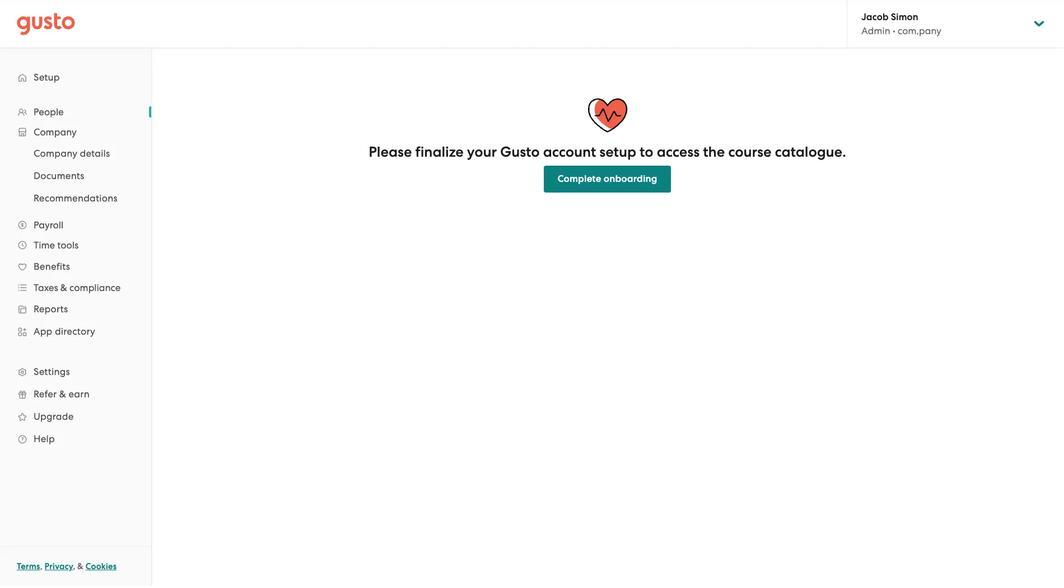 Task type: locate. For each thing, give the bounding box(es) containing it.
terms
[[17, 562, 40, 572]]

directory
[[55, 326, 95, 337]]

& for compliance
[[60, 282, 67, 294]]

company for company details
[[34, 148, 77, 159]]

& left cookies button
[[77, 562, 84, 572]]

taxes
[[34, 282, 58, 294]]

2 vertical spatial &
[[77, 562, 84, 572]]

,
[[40, 562, 42, 572], [73, 562, 75, 572]]

1 horizontal spatial ,
[[73, 562, 75, 572]]

, left privacy
[[40, 562, 42, 572]]

documents link
[[20, 166, 140, 186]]

1 vertical spatial company
[[34, 148, 77, 159]]

details
[[80, 148, 110, 159]]

0 vertical spatial &
[[60, 282, 67, 294]]

&
[[60, 282, 67, 294], [59, 389, 66, 400], [77, 562, 84, 572]]

help
[[34, 434, 55, 445]]

privacy
[[45, 562, 73, 572]]

account
[[543, 143, 596, 161]]

complete onboarding
[[558, 173, 658, 185]]

payroll button
[[11, 215, 140, 235]]

com,pany
[[898, 25, 942, 36]]

complete
[[558, 173, 602, 185]]

time
[[34, 240, 55, 251]]

benefits
[[34, 261, 70, 272]]

setup
[[34, 72, 60, 83]]

2 company from the top
[[34, 148, 77, 159]]

complete onboarding link
[[544, 166, 671, 193]]

course
[[729, 143, 772, 161]]

people button
[[11, 102, 140, 122]]

please finalize your gusto account setup to access the course catalogue .
[[369, 143, 847, 161]]

app directory
[[34, 326, 95, 337]]

to
[[640, 143, 654, 161]]

company down 'people'
[[34, 127, 77, 138]]

company up documents
[[34, 148, 77, 159]]

1 list from the top
[[0, 102, 151, 451]]

terms link
[[17, 562, 40, 572]]

jacob simon admin • com,pany
[[862, 11, 942, 36]]

1 vertical spatial &
[[59, 389, 66, 400]]

, left cookies button
[[73, 562, 75, 572]]

company
[[34, 127, 77, 138], [34, 148, 77, 159]]

list containing company details
[[0, 142, 151, 210]]

1 company from the top
[[34, 127, 77, 138]]

app
[[34, 326, 52, 337]]

help link
[[11, 429, 140, 449]]

catalogue
[[775, 143, 843, 161]]

& right taxes
[[60, 282, 67, 294]]

list
[[0, 102, 151, 451], [0, 142, 151, 210]]

list containing people
[[0, 102, 151, 451]]

compliance
[[70, 282, 121, 294]]

& left earn
[[59, 389, 66, 400]]

settings
[[34, 366, 70, 378]]

0 horizontal spatial ,
[[40, 562, 42, 572]]

reports
[[34, 304, 68, 315]]

onboarding
[[604, 173, 658, 185]]

company details link
[[20, 143, 140, 164]]

company inside dropdown button
[[34, 127, 77, 138]]

finalize
[[416, 143, 464, 161]]

0 vertical spatial company
[[34, 127, 77, 138]]

& inside dropdown button
[[60, 282, 67, 294]]

2 list from the top
[[0, 142, 151, 210]]



Task type: describe. For each thing, give the bounding box(es) containing it.
recommendations link
[[20, 188, 140, 208]]

upgrade link
[[11, 407, 140, 427]]

app directory link
[[11, 322, 140, 342]]

company button
[[11, 122, 140, 142]]

tools
[[57, 240, 79, 251]]

cookies button
[[86, 560, 117, 574]]

refer
[[34, 389, 57, 400]]

.
[[843, 143, 847, 161]]

company for company
[[34, 127, 77, 138]]

documents
[[34, 170, 84, 182]]

1 , from the left
[[40, 562, 42, 572]]

gusto navigation element
[[0, 48, 151, 468]]

gusto
[[500, 143, 540, 161]]

taxes & compliance button
[[11, 278, 140, 298]]

2 , from the left
[[73, 562, 75, 572]]

refer & earn link
[[11, 384, 140, 405]]

refer & earn
[[34, 389, 90, 400]]

recommendations
[[34, 193, 118, 204]]

people
[[34, 106, 64, 118]]

setup
[[600, 143, 637, 161]]

cookies
[[86, 562, 117, 572]]

simon
[[891, 11, 919, 23]]

reports link
[[11, 299, 140, 319]]

home image
[[17, 13, 75, 35]]

access
[[657, 143, 700, 161]]

the
[[703, 143, 725, 161]]

benefits link
[[11, 257, 140, 277]]

please
[[369, 143, 412, 161]]

settings link
[[11, 362, 140, 382]]

•
[[893, 25, 896, 36]]

admin
[[862, 25, 891, 36]]

upgrade
[[34, 411, 74, 423]]

company details
[[34, 148, 110, 159]]

privacy link
[[45, 562, 73, 572]]

time tools button
[[11, 235, 140, 256]]

taxes & compliance
[[34, 282, 121, 294]]

terms , privacy , & cookies
[[17, 562, 117, 572]]

jacob
[[862, 11, 889, 23]]

& for earn
[[59, 389, 66, 400]]

your
[[467, 143, 497, 161]]

time tools
[[34, 240, 79, 251]]

payroll
[[34, 220, 63, 231]]

earn
[[69, 389, 90, 400]]

setup link
[[11, 67, 140, 87]]



Task type: vqa. For each thing, say whether or not it's contained in the screenshot.
THE SETUP link
yes



